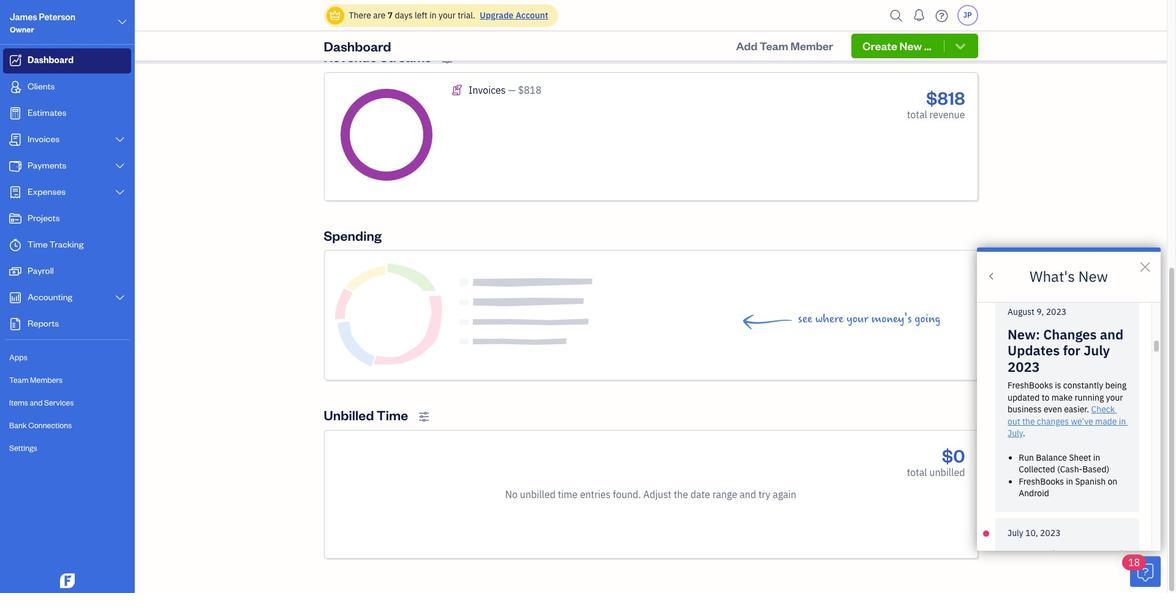 Task type: vqa. For each thing, say whether or not it's contained in the screenshot.
New for What's
yes



Task type: describe. For each thing, give the bounding box(es) containing it.
services
[[44, 398, 74, 407]]

check
[[1091, 404, 1115, 415]]

based)
[[1083, 464, 1110, 475]]

constantly
[[1063, 380, 1104, 391]]

updates for new: changes and updates for june 2023
[[1008, 562, 1060, 580]]

$818 inside "$818 total revenue"
[[926, 86, 965, 109]]

july inside the "check out the changes we've made in july"
[[1008, 428, 1023, 439]]

reports
[[28, 317, 59, 329]]

out
[[1008, 416, 1020, 427]]

create new …
[[863, 39, 932, 53]]

chevron large down image for invoices
[[114, 135, 126, 145]]

expenses link
[[3, 180, 131, 205]]

no unbilled time entries found. adjust the date range and try again
[[505, 488, 797, 501]]

settings
[[9, 443, 37, 453]]

invoices link
[[3, 127, 131, 153]]

august
[[1008, 306, 1035, 317]]

there
[[349, 10, 371, 21]]

owner
[[10, 25, 34, 34]]

create
[[863, 39, 898, 53]]

time
[[558, 488, 578, 501]]

clients link
[[3, 75, 131, 100]]

upgrade
[[480, 10, 514, 21]]

changes for june
[[1043, 546, 1097, 564]]

days
[[395, 10, 413, 21]]

james peterson owner
[[10, 11, 75, 34]]

$0 total unbilled
[[907, 444, 965, 479]]

the inside the "check out the changes we've made in july"
[[1022, 416, 1035, 427]]

money's
[[871, 312, 912, 326]]

freshbooks inside run balance sheet in collected (cash-based) freshbooks in spanish on android
[[1019, 476, 1064, 487]]

run
[[1019, 452, 1034, 463]]

1 horizontal spatial dashboard
[[324, 37, 391, 55]]

add
[[736, 39, 758, 53]]

running
[[1075, 392, 1104, 403]]

what's
[[1030, 266, 1075, 286]]

in inside the "check out the changes we've made in july"
[[1119, 416, 1126, 427]]

new: for new: changes and updates for june 2023
[[1008, 546, 1040, 564]]

total for $0
[[907, 466, 927, 479]]

settings link
[[3, 437, 131, 459]]

and inside 'link'
[[30, 398, 43, 407]]

invoices for invoices — $818
[[469, 84, 506, 96]]

unbilled time
[[324, 406, 408, 423]]

for for june
[[1063, 562, 1081, 580]]

go to help image
[[932, 6, 952, 25]]

apps link
[[3, 347, 131, 368]]

1 horizontal spatial your
[[847, 312, 869, 326]]

main element
[[0, 0, 165, 593]]

being
[[1106, 380, 1127, 391]]

create new … button
[[852, 34, 978, 58]]

new: changes and updates for june 2023
[[1008, 546, 1127, 593]]

your inside the freshbooks is constantly being updated to make running your business even easier.
[[1106, 392, 1123, 403]]

account
[[516, 10, 548, 21]]

tracking
[[49, 238, 84, 250]]

july inside new: changes and updates for july 2023
[[1084, 341, 1110, 359]]

on
[[1108, 476, 1118, 487]]

freshbooks is constantly being updated to make running your business even easier.
[[1008, 380, 1129, 415]]

0 horizontal spatial the
[[674, 488, 688, 501]]

0 vertical spatial your
[[439, 10, 456, 21]]

7
[[388, 10, 393, 21]]

unbilled time filters image
[[418, 411, 430, 422]]

money image
[[8, 265, 23, 278]]

members
[[30, 375, 63, 385]]

revenue streams
[[324, 48, 431, 65]]

in down (cash-
[[1066, 476, 1073, 487]]

in up based)
[[1093, 452, 1100, 463]]

×
[[1139, 254, 1152, 276]]

bank connections link
[[3, 415, 131, 436]]

dashboard inside dashboard link
[[28, 54, 74, 66]]

found.
[[613, 488, 641, 501]]

unbilled inside $0 total unbilled
[[930, 466, 965, 479]]

18
[[1128, 556, 1140, 569]]

chart image
[[8, 292, 23, 304]]

upgrade account link
[[477, 10, 548, 21]]

connections
[[28, 420, 72, 430]]

balance
[[1036, 452, 1067, 463]]

search image
[[887, 6, 906, 25]]

accounting
[[28, 291, 72, 303]]

freshbooks inside the freshbooks is constantly being updated to make running your business even easier.
[[1008, 380, 1053, 391]]

2 vertical spatial july
[[1008, 527, 1024, 538]]

resource center badge image
[[1130, 556, 1161, 587]]

team members
[[9, 375, 63, 385]]

changes for july
[[1043, 325, 1097, 343]]

new for create
[[900, 39, 922, 53]]

apps
[[9, 352, 27, 362]]

10,
[[1026, 527, 1038, 538]]

chevrondown image
[[954, 40, 968, 52]]

what's new group
[[977, 248, 1161, 593]]

accounting link
[[3, 285, 131, 311]]

even
[[1044, 404, 1062, 415]]

report image
[[8, 318, 23, 330]]

clients
[[28, 80, 55, 92]]

july 10, 2023
[[1008, 527, 1061, 538]]

date
[[691, 488, 710, 501]]

in right left
[[430, 10, 437, 21]]

timer image
[[8, 239, 23, 251]]

peterson
[[39, 11, 75, 23]]

check out the changes we've made in july link
[[1008, 404, 1128, 439]]

add team member button
[[725, 34, 844, 58]]

revenue streams filters image
[[442, 53, 453, 64]]

changes
[[1037, 416, 1069, 427]]

invoice image
[[8, 134, 23, 146]]

bank connections
[[9, 420, 72, 430]]

9,
[[1037, 306, 1044, 317]]

notifications image
[[909, 3, 929, 28]]

chevron large down image for expenses
[[114, 187, 126, 197]]



Task type: locate. For each thing, give the bounding box(es) containing it.
in
[[430, 10, 437, 21], [1119, 416, 1126, 427], [1093, 452, 1100, 463], [1066, 476, 1073, 487]]

2 changes from the top
[[1043, 546, 1097, 564]]

no
[[505, 488, 518, 501]]

dashboard down there
[[324, 37, 391, 55]]

0 vertical spatial unbilled
[[930, 466, 965, 479]]

new:
[[1008, 325, 1040, 343], [1008, 546, 1040, 564]]

freshbooks up updated
[[1008, 380, 1053, 391]]

trial.
[[458, 10, 475, 21]]

again
[[773, 488, 797, 501]]

expense image
[[8, 186, 23, 198]]

—
[[508, 84, 516, 96]]

revenue
[[324, 48, 377, 65]]

2023 inside new: changes and updates for july 2023
[[1008, 358, 1040, 375]]

and left the 18
[[1100, 546, 1124, 564]]

for inside new: changes and updates for june 2023
[[1063, 562, 1081, 580]]

0 vertical spatial july
[[1084, 341, 1110, 359]]

2023 down 10,
[[1008, 579, 1040, 593]]

and inside new: changes and updates for july 2023
[[1100, 325, 1124, 343]]

new: inside new: changes and updates for june 2023
[[1008, 546, 1040, 564]]

0 vertical spatial updates
[[1008, 341, 1060, 359]]

chevron large down image
[[114, 161, 126, 171]]

see
[[798, 312, 813, 326]]

time left unbilled time filters image
[[377, 406, 408, 423]]

1 updates from the top
[[1008, 341, 1060, 359]]

reports link
[[3, 312, 131, 337]]

new left …
[[900, 39, 922, 53]]

new inside dropdown button
[[900, 39, 922, 53]]

july up constantly
[[1084, 341, 1110, 359]]

1 horizontal spatial the
[[1022, 416, 1035, 427]]

0 horizontal spatial invoices
[[28, 133, 60, 145]]

chevron large down image inside accounting link
[[114, 293, 126, 303]]

0 horizontal spatial $818
[[518, 84, 542, 96]]

1 vertical spatial unbilled
[[520, 488, 556, 501]]

2 total from the top
[[907, 466, 927, 479]]

left
[[415, 10, 428, 21]]

invoices left —
[[469, 84, 506, 96]]

total inside "$818 total revenue"
[[907, 108, 927, 121]]

0 horizontal spatial unbilled
[[520, 488, 556, 501]]

august 9, 2023
[[1008, 306, 1067, 317]]

1 vertical spatial the
[[674, 488, 688, 501]]

member
[[791, 39, 833, 53]]

changes down 9,
[[1043, 325, 1097, 343]]

unbilled
[[324, 406, 374, 423]]

james
[[10, 11, 37, 23]]

freshbooks down the collected
[[1019, 476, 1064, 487]]

1 new: from the top
[[1008, 325, 1040, 343]]

your
[[439, 10, 456, 21], [847, 312, 869, 326], [1106, 392, 1123, 403]]

2023 right 10,
[[1040, 527, 1061, 538]]

jp
[[963, 10, 972, 20]]

collected
[[1019, 464, 1055, 475]]

new: changes and updates for july 2023
[[1008, 325, 1127, 375]]

freshbooks
[[1008, 380, 1053, 391], [1019, 476, 1064, 487]]

$818 right —
[[518, 84, 542, 96]]

spending
[[324, 227, 382, 244]]

1 horizontal spatial time
[[377, 406, 408, 423]]

the
[[1022, 416, 1035, 427], [674, 488, 688, 501]]

0 vertical spatial total
[[907, 108, 927, 121]]

team inside add team member "button"
[[760, 39, 788, 53]]

1 horizontal spatial team
[[760, 39, 788, 53]]

new inside group
[[1079, 266, 1108, 286]]

(cash-
[[1057, 464, 1083, 475]]

chevron large down image
[[117, 15, 128, 29], [114, 135, 126, 145], [114, 187, 126, 197], [114, 293, 126, 303]]

payment image
[[8, 160, 23, 172]]

total left revenue
[[907, 108, 927, 121]]

android
[[1019, 488, 1049, 499]]

1 vertical spatial total
[[907, 466, 927, 479]]

$0
[[942, 444, 965, 467]]

estimates
[[28, 107, 66, 118]]

team members link
[[3, 369, 131, 391]]

time inside "main" element
[[28, 238, 48, 250]]

1 vertical spatial july
[[1008, 428, 1023, 439]]

see where your money's going
[[798, 312, 941, 326]]

changes inside new: changes and updates for june 2023
[[1043, 546, 1097, 564]]

invoices inside "main" element
[[28, 133, 60, 145]]

projects
[[28, 212, 60, 224]]

easier.
[[1064, 404, 1089, 415]]

updates inside new: changes and updates for june 2023
[[1008, 562, 1060, 580]]

0 vertical spatial new:
[[1008, 325, 1040, 343]]

spanish
[[1075, 476, 1106, 487]]

team right add
[[760, 39, 788, 53]]

payments
[[28, 159, 66, 171]]

there are 7 days left in your trial. upgrade account
[[349, 10, 548, 21]]

chevron large down image inside invoices link
[[114, 135, 126, 145]]

july left 10,
[[1008, 527, 1024, 538]]

for up constantly
[[1063, 341, 1081, 359]]

2 updates from the top
[[1008, 562, 1060, 580]]

1 vertical spatial new
[[1079, 266, 1108, 286]]

0 horizontal spatial time
[[28, 238, 48, 250]]

0 vertical spatial team
[[760, 39, 788, 53]]

new: inside new: changes and updates for july 2023
[[1008, 325, 1040, 343]]

team up items
[[9, 375, 29, 385]]

where
[[815, 312, 844, 326]]

try
[[759, 488, 771, 501]]

freshbooks image
[[58, 573, 77, 588]]

2023 up updated
[[1008, 358, 1040, 375]]

your right where on the right
[[847, 312, 869, 326]]

0 vertical spatial new
[[900, 39, 922, 53]]

dashboard image
[[8, 55, 23, 67]]

items
[[9, 398, 28, 407]]

invoices down the "estimates"
[[28, 133, 60, 145]]

1 vertical spatial invoices
[[28, 133, 60, 145]]

are
[[373, 10, 386, 21]]

1 vertical spatial time
[[377, 406, 408, 423]]

projects link
[[3, 206, 131, 232]]

your left trial.
[[439, 10, 456, 21]]

total
[[907, 108, 927, 121], [907, 466, 927, 479]]

june
[[1084, 562, 1115, 580]]

0 horizontal spatial team
[[9, 375, 29, 385]]

dashboard link
[[3, 48, 131, 74]]

entries
[[580, 488, 611, 501]]

for left june
[[1063, 562, 1081, 580]]

invoices for invoices
[[28, 133, 60, 145]]

2023 inside new: changes and updates for june 2023
[[1008, 579, 1040, 593]]

unbilled
[[930, 466, 965, 479], [520, 488, 556, 501]]

1 for from the top
[[1063, 341, 1081, 359]]

updated
[[1008, 392, 1040, 403]]

your down 'being'
[[1106, 392, 1123, 403]]

chevron large down image for accounting
[[114, 293, 126, 303]]

jp button
[[957, 5, 978, 26]]

to
[[1042, 392, 1050, 403]]

0 vertical spatial invoices
[[469, 84, 506, 96]]

july down out
[[1008, 428, 1023, 439]]

new for what's
[[1079, 266, 1108, 286]]

time tracking link
[[3, 233, 131, 258]]

check out the changes we've made in july
[[1008, 404, 1128, 439]]

1 total from the top
[[907, 108, 927, 121]]

1 horizontal spatial invoices
[[469, 84, 506, 96]]

2 new: from the top
[[1008, 546, 1040, 564]]

the left date
[[674, 488, 688, 501]]

2023 right 9,
[[1046, 306, 1067, 317]]

estimate image
[[8, 107, 23, 119]]

going
[[915, 312, 941, 326]]

updates for new: changes and updates for july 2023
[[1008, 341, 1060, 359]]

changes inside new: changes and updates for july 2023
[[1043, 325, 1097, 343]]

new: down 10,
[[1008, 546, 1040, 564]]

chevron large down image inside expenses 'link'
[[114, 187, 126, 197]]

1 changes from the top
[[1043, 325, 1097, 343]]

1 horizontal spatial $818
[[926, 86, 965, 109]]

crown image
[[329, 9, 342, 22]]

updates down july 10, 2023
[[1008, 562, 1060, 580]]

team inside team members link
[[9, 375, 29, 385]]

2 for from the top
[[1063, 562, 1081, 580]]

new: for new: changes and updates for july 2023
[[1008, 325, 1040, 343]]

for inside new: changes and updates for july 2023
[[1063, 341, 1081, 359]]

the down "business"
[[1022, 416, 1035, 427]]

new: down august
[[1008, 325, 1040, 343]]

0 horizontal spatial new
[[900, 39, 922, 53]]

and inside new: changes and updates for june 2023
[[1100, 546, 1124, 564]]

july
[[1084, 341, 1110, 359], [1008, 428, 1023, 439], [1008, 527, 1024, 538]]

0 vertical spatial the
[[1022, 416, 1035, 427]]

time right timer image on the left top of the page
[[28, 238, 48, 250]]

client image
[[8, 81, 23, 93]]

bank
[[9, 420, 27, 430]]

payroll link
[[3, 259, 131, 284]]

add team member
[[736, 39, 833, 53]]

business
[[1008, 404, 1042, 415]]

0 horizontal spatial dashboard
[[28, 54, 74, 66]]

total inside $0 total unbilled
[[907, 466, 927, 479]]

new right what's at the top right of page
[[1079, 266, 1108, 286]]

and right items
[[30, 398, 43, 407]]

total left $0
[[907, 466, 927, 479]]

0 horizontal spatial your
[[439, 10, 456, 21]]

we've
[[1071, 416, 1093, 427]]

1 vertical spatial your
[[847, 312, 869, 326]]

.
[[1023, 428, 1025, 439]]

for for july
[[1063, 341, 1081, 359]]

for
[[1063, 341, 1081, 359], [1063, 562, 1081, 580]]

2 vertical spatial your
[[1106, 392, 1123, 403]]

1 vertical spatial team
[[9, 375, 29, 385]]

1 vertical spatial new:
[[1008, 546, 1040, 564]]

items and services
[[9, 398, 74, 407]]

1 vertical spatial updates
[[1008, 562, 1060, 580]]

changes down july 10, 2023
[[1043, 546, 1097, 564]]

× button
[[1139, 254, 1152, 276]]

updates inside new: changes and updates for july 2023
[[1008, 341, 1060, 359]]

total for $818
[[907, 108, 927, 121]]

1 vertical spatial for
[[1063, 562, 1081, 580]]

updates down august 9, 2023
[[1008, 341, 1060, 359]]

and left try
[[740, 488, 756, 501]]

$818 down the chevrondown image
[[926, 86, 965, 109]]

streams
[[380, 48, 431, 65]]

make
[[1052, 392, 1073, 403]]

1 vertical spatial freshbooks
[[1019, 476, 1064, 487]]

dashboard up "clients"
[[28, 54, 74, 66]]

is
[[1055, 380, 1061, 391]]

0 vertical spatial freshbooks
[[1008, 380, 1053, 391]]

and up 'being'
[[1100, 325, 1124, 343]]

$818 total revenue
[[907, 86, 965, 121]]

2 horizontal spatial your
[[1106, 392, 1123, 403]]

range
[[713, 488, 737, 501]]

made
[[1095, 416, 1117, 427]]

1 horizontal spatial new
[[1079, 266, 1108, 286]]

0 vertical spatial changes
[[1043, 325, 1097, 343]]

time tracking
[[28, 238, 84, 250]]

0 vertical spatial time
[[28, 238, 48, 250]]

invoices
[[469, 84, 506, 96], [28, 133, 60, 145]]

what's new
[[1030, 266, 1108, 286]]

revenue
[[930, 108, 965, 121]]

1 vertical spatial changes
[[1043, 546, 1097, 564]]

items and services link
[[3, 392, 131, 414]]

project image
[[8, 213, 23, 225]]

in right made
[[1119, 416, 1126, 427]]

1 horizontal spatial unbilled
[[930, 466, 965, 479]]

estimates link
[[3, 101, 131, 126]]

expenses
[[28, 186, 66, 197]]

0 vertical spatial for
[[1063, 341, 1081, 359]]



